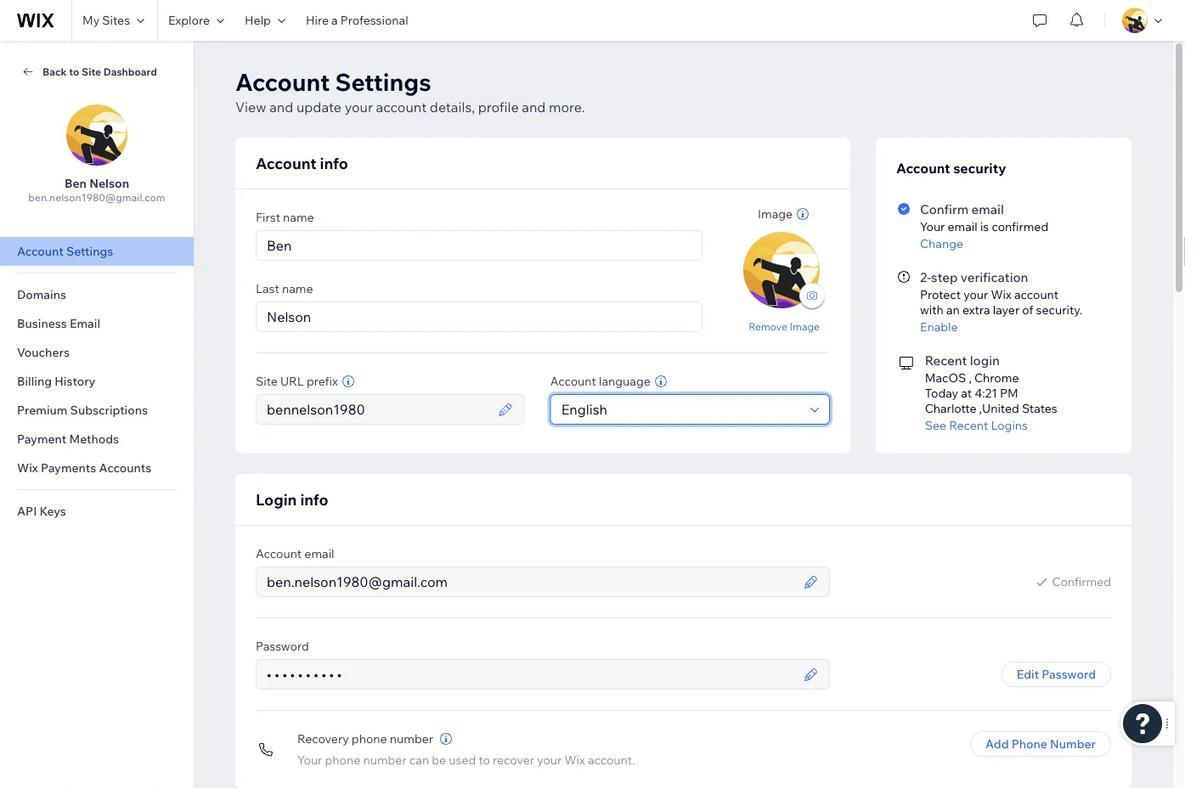 Task type: locate. For each thing, give the bounding box(es) containing it.
1 horizontal spatial and
[[522, 99, 546, 116]]

ben nelson ben.nelson1980@gmail.com
[[28, 176, 165, 204]]

site url prefix
[[256, 374, 338, 389]]

account for account security
[[897, 160, 951, 177]]

last
[[256, 281, 279, 296]]

account inside account settings view and update your account details, profile and more.
[[235, 67, 330, 96]]

info down 'update'
[[320, 153, 348, 173]]

password
[[256, 639, 309, 654], [1042, 667, 1096, 682]]

1 vertical spatial info
[[300, 490, 329, 509]]

wix up layer
[[991, 287, 1012, 302]]

name for last name
[[282, 281, 313, 296]]

remove image button
[[749, 319, 820, 334]]

url
[[280, 374, 304, 389]]

account inside sidebar element
[[17, 244, 64, 259]]

business
[[17, 316, 67, 331]]

0 horizontal spatial and
[[270, 99, 293, 116]]

settings down professional at left top
[[335, 67, 431, 96]]

0 vertical spatial password
[[256, 639, 309, 654]]

0 vertical spatial site
[[82, 65, 101, 78]]

edit password button
[[1002, 662, 1112, 687]]

0 horizontal spatial settings
[[66, 244, 113, 259]]

image inside button
[[790, 320, 820, 333]]

premium subscriptions link
[[0, 396, 194, 425]]

security
[[954, 160, 1007, 177]]

None field
[[556, 395, 806, 424]]

settings inside sidebar element
[[66, 244, 113, 259]]

number down the recovery phone number
[[363, 753, 407, 768]]

account up domains
[[17, 244, 64, 259]]

1 vertical spatial account
[[1015, 287, 1059, 302]]

account left language
[[550, 374, 596, 389]]

1 horizontal spatial to
[[479, 753, 490, 768]]

account up of
[[1015, 287, 1059, 302]]

premium
[[17, 403, 68, 418]]

info
[[320, 153, 348, 173], [300, 490, 329, 509]]

1 horizontal spatial account
[[1015, 287, 1059, 302]]

email
[[70, 316, 100, 331]]

0 vertical spatial number
[[390, 732, 433, 747]]

0 vertical spatial email
[[972, 201, 1004, 217]]

1 vertical spatial to
[[479, 753, 490, 768]]

phone
[[1012, 737, 1048, 752]]

help button
[[235, 0, 296, 41]]

business email link
[[0, 309, 194, 338]]

account left "details,"
[[376, 99, 427, 116]]

email for account
[[305, 546, 334, 561]]

add
[[986, 737, 1009, 752]]

info for login info
[[300, 490, 329, 509]]

edit password
[[1017, 667, 1096, 682]]

0 horizontal spatial your
[[297, 753, 322, 768]]

image
[[758, 207, 793, 221], [790, 320, 820, 333]]

your up extra
[[964, 287, 989, 302]]

last name
[[256, 281, 313, 296]]

recent down charlotte
[[949, 418, 989, 433]]

wix down payment at the left of the page
[[17, 461, 38, 475]]

site
[[82, 65, 101, 78], [256, 374, 278, 389]]

0 horizontal spatial wix
[[17, 461, 38, 475]]

explore
[[168, 13, 210, 28]]

site right back
[[82, 65, 101, 78]]

remove image
[[749, 320, 820, 333]]

settings inside account settings view and update your account details, profile and more.
[[335, 67, 431, 96]]

0 vertical spatial settings
[[335, 67, 431, 96]]

wix left account.
[[565, 753, 585, 768]]

number up can
[[390, 732, 433, 747]]

number for recovery
[[390, 732, 433, 747]]

0 horizontal spatial to
[[69, 65, 79, 78]]

2 vertical spatial wix
[[565, 753, 585, 768]]

phone right recovery
[[352, 732, 387, 747]]

can
[[409, 753, 429, 768]]

see
[[925, 418, 947, 433]]

1 vertical spatial settings
[[66, 244, 113, 259]]

0 vertical spatial recent
[[925, 352, 967, 368]]

of
[[1023, 303, 1034, 317]]

Enter your first name. text field
[[262, 231, 697, 260]]

billing history
[[17, 374, 96, 389]]

0 vertical spatial image
[[758, 207, 793, 221]]

pm
[[1000, 386, 1019, 401]]

1 horizontal spatial wix
[[565, 753, 585, 768]]

2 vertical spatial email
[[305, 546, 334, 561]]

recent login macos , chrome today at 4:21 pm charlotte ,united states see recent logins
[[925, 352, 1058, 433]]

wix
[[991, 287, 1012, 302], [17, 461, 38, 475], [565, 753, 585, 768]]

and right view
[[270, 99, 293, 116]]

email down login info
[[305, 546, 334, 561]]

a
[[332, 13, 338, 28]]

enable
[[920, 320, 958, 334]]

2 vertical spatial your
[[537, 753, 562, 768]]

email up is
[[972, 201, 1004, 217]]

0 vertical spatial info
[[320, 153, 348, 173]]

account down login
[[256, 546, 302, 561]]

2-step verification protect your wix account with an extra layer of security. enable
[[920, 269, 1083, 334]]

0 vertical spatial phone
[[352, 732, 387, 747]]

hire
[[306, 13, 329, 28]]

your
[[345, 99, 373, 116], [964, 287, 989, 302], [537, 753, 562, 768]]

settings up domains link
[[66, 244, 113, 259]]

confirmed
[[992, 219, 1049, 234]]

logins
[[991, 418, 1028, 433]]

1 vertical spatial number
[[363, 753, 407, 768]]

protect
[[920, 287, 961, 302]]

1 horizontal spatial password
[[1042, 667, 1096, 682]]

dashboard
[[104, 65, 157, 78]]

1 vertical spatial password
[[1042, 667, 1096, 682]]

0 vertical spatial to
[[69, 65, 79, 78]]

email
[[972, 201, 1004, 217], [948, 219, 978, 234], [305, 546, 334, 561]]

profile
[[478, 99, 519, 116]]

account
[[235, 67, 330, 96], [256, 153, 317, 173], [897, 160, 951, 177], [17, 244, 64, 259], [550, 374, 596, 389], [256, 546, 302, 561]]

name for first name
[[283, 210, 314, 225]]

to right back
[[69, 65, 79, 78]]

account up first name
[[256, 153, 317, 173]]

your down recovery
[[297, 753, 322, 768]]

Enter your last name. text field
[[262, 303, 697, 331]]

account for account language
[[550, 374, 596, 389]]

wix payments accounts link
[[0, 454, 194, 483]]

site left url
[[256, 374, 278, 389]]

your right 'update'
[[345, 99, 373, 116]]

1 and from the left
[[270, 99, 293, 116]]

your right recover
[[537, 753, 562, 768]]

1 horizontal spatial settings
[[335, 67, 431, 96]]

name right first
[[283, 210, 314, 225]]

1 vertical spatial name
[[282, 281, 313, 296]]

add phone number button
[[971, 732, 1112, 757]]

account inside 2-step verification protect your wix account with an extra layer of security. enable
[[1015, 287, 1059, 302]]

your inside confirm email your email is confirmed change
[[920, 219, 945, 234]]

0 horizontal spatial site
[[82, 65, 101, 78]]

to right used
[[479, 753, 490, 768]]

remove
[[749, 320, 788, 333]]

1 horizontal spatial site
[[256, 374, 278, 389]]

at
[[961, 386, 972, 401]]

1 horizontal spatial your
[[537, 753, 562, 768]]

login
[[970, 352, 1000, 368]]

name right last
[[282, 281, 313, 296]]

professional
[[341, 13, 408, 28]]

0 vertical spatial account
[[376, 99, 427, 116]]

1 vertical spatial email
[[948, 219, 978, 234]]

name
[[283, 210, 314, 225], [282, 281, 313, 296]]

password inside button
[[1042, 667, 1096, 682]]

2 horizontal spatial wix
[[991, 287, 1012, 302]]

recovery
[[297, 732, 349, 747]]

help
[[245, 13, 271, 28]]

0 vertical spatial your
[[920, 219, 945, 234]]

1 vertical spatial your
[[964, 287, 989, 302]]

api keys link
[[0, 497, 194, 526]]

0 vertical spatial name
[[283, 210, 314, 225]]

recent up macos
[[925, 352, 967, 368]]

0 horizontal spatial account
[[376, 99, 427, 116]]

to
[[69, 65, 79, 78], [479, 753, 490, 768]]

2 horizontal spatial your
[[964, 287, 989, 302]]

account up view
[[235, 67, 330, 96]]

premium subscriptions
[[17, 403, 148, 418]]

1 vertical spatial recent
[[949, 418, 989, 433]]

account for account info
[[256, 153, 317, 173]]

your up change
[[920, 219, 945, 234]]

1 vertical spatial phone
[[325, 753, 361, 768]]

1 vertical spatial your
[[297, 753, 322, 768]]

account up "confirm" in the top of the page
[[897, 160, 951, 177]]

email for confirm
[[972, 201, 1004, 217]]

account.
[[588, 753, 635, 768]]

1 horizontal spatial your
[[920, 219, 945, 234]]

0 horizontal spatial your
[[345, 99, 373, 116]]

hire a professional link
[[296, 0, 419, 41]]

info right login
[[300, 490, 329, 509]]

account inside account settings view and update your account details, profile and more.
[[376, 99, 427, 116]]

your
[[920, 219, 945, 234], [297, 753, 322, 768]]

None text field
[[262, 660, 799, 689]]

0 vertical spatial your
[[345, 99, 373, 116]]

phone for your
[[325, 753, 361, 768]]

1 vertical spatial wix
[[17, 461, 38, 475]]

email left is
[[948, 219, 978, 234]]

billing history link
[[0, 367, 194, 396]]

and
[[270, 99, 293, 116], [522, 99, 546, 116]]

account email
[[256, 546, 334, 561]]

1 vertical spatial image
[[790, 320, 820, 333]]

phone down recovery
[[325, 753, 361, 768]]

0 vertical spatial wix
[[991, 287, 1012, 302]]

and left more.
[[522, 99, 546, 116]]



Task type: vqa. For each thing, say whether or not it's contained in the screenshot.
NAME
yes



Task type: describe. For each thing, give the bounding box(es) containing it.
4:21
[[975, 386, 998, 401]]

,
[[969, 371, 972, 385]]

first name
[[256, 210, 314, 225]]

login info
[[256, 490, 329, 509]]

verification
[[961, 269, 1029, 285]]

payment methods
[[17, 432, 119, 447]]

back
[[42, 65, 67, 78]]

account settings link
[[0, 237, 194, 266]]

details,
[[430, 99, 475, 116]]

business email
[[17, 316, 100, 331]]

be
[[432, 753, 446, 768]]

account language
[[550, 374, 651, 389]]

language
[[599, 374, 651, 389]]

account for account settings
[[17, 244, 64, 259]]

domains
[[17, 287, 66, 302]]

an
[[947, 303, 960, 317]]

settings for account settings
[[66, 244, 113, 259]]

add phone number
[[986, 737, 1096, 752]]

chrome
[[975, 371, 1019, 385]]

domains link
[[0, 280, 194, 309]]

see recent logins button
[[925, 418, 1112, 433]]

account for step
[[1015, 287, 1059, 302]]

back to site dashboard link
[[20, 64, 173, 79]]

sites
[[102, 13, 130, 28]]

settings for account settings view and update your account details, profile and more.
[[335, 67, 431, 96]]

ben
[[65, 176, 87, 191]]

update
[[296, 99, 342, 116]]

enable button
[[920, 320, 1109, 335]]

first
[[256, 210, 280, 225]]

Choose an account name text field
[[262, 395, 493, 424]]

view
[[235, 99, 266, 116]]

vouchers link
[[0, 338, 194, 367]]

Email address text field
[[262, 568, 799, 597]]

my sites
[[82, 13, 130, 28]]

used
[[449, 753, 476, 768]]

wix payments accounts
[[17, 461, 151, 475]]

to inside sidebar element
[[69, 65, 79, 78]]

security.
[[1036, 303, 1083, 317]]

more.
[[549, 99, 585, 116]]

extra
[[963, 303, 991, 317]]

wix inside 2-step verification protect your wix account with an extra layer of security. enable
[[991, 287, 1012, 302]]

2 and from the left
[[522, 99, 546, 116]]

keys
[[40, 504, 66, 519]]

sidebar element
[[0, 41, 195, 789]]

confirmed
[[1052, 574, 1112, 589]]

api
[[17, 504, 37, 519]]

account for account settings view and update your account details, profile and more.
[[235, 67, 330, 96]]

account settings
[[17, 244, 113, 259]]

ben.nelson1980@gmail.com
[[28, 191, 165, 204]]

api keys
[[17, 504, 66, 519]]

account for settings
[[376, 99, 427, 116]]

layer
[[993, 303, 1020, 317]]

step
[[931, 269, 958, 285]]

edit
[[1017, 667, 1039, 682]]

site inside sidebar element
[[82, 65, 101, 78]]

2-
[[920, 269, 931, 285]]

history
[[55, 374, 96, 389]]

change button
[[920, 236, 1109, 252]]

methods
[[69, 432, 119, 447]]

back to site dashboard
[[42, 65, 157, 78]]

with
[[920, 303, 944, 317]]

wix inside sidebar element
[[17, 461, 38, 475]]

account settings view and update your account details, profile and more.
[[235, 67, 585, 116]]

today
[[925, 386, 959, 401]]

1 vertical spatial site
[[256, 374, 278, 389]]

nelson
[[89, 176, 129, 191]]

info for account info
[[320, 153, 348, 173]]

,united
[[979, 401, 1020, 416]]

phone for recovery
[[352, 732, 387, 747]]

accounts
[[99, 461, 151, 475]]

login
[[256, 490, 297, 509]]

confirm email your email is confirmed change
[[920, 201, 1049, 251]]

hire a professional
[[306, 13, 408, 28]]

your inside account settings view and update your account details, profile and more.
[[345, 99, 373, 116]]

charlotte
[[925, 401, 977, 416]]

subscriptions
[[70, 403, 148, 418]]

0 horizontal spatial password
[[256, 639, 309, 654]]

account security
[[897, 160, 1007, 177]]

your phone number can be used to recover your wix account.
[[297, 753, 635, 768]]

is
[[981, 219, 989, 234]]

payment
[[17, 432, 67, 447]]

recovery phone number
[[297, 732, 433, 747]]

billing
[[17, 374, 52, 389]]

number for your
[[363, 753, 407, 768]]

account info
[[256, 153, 348, 173]]

account for account email
[[256, 546, 302, 561]]

confirm
[[920, 201, 969, 217]]

recover
[[493, 753, 535, 768]]

prefix
[[307, 374, 338, 389]]

macos
[[925, 371, 967, 385]]

your inside 2-step verification protect your wix account with an extra layer of security. enable
[[964, 287, 989, 302]]

payments
[[41, 461, 96, 475]]



